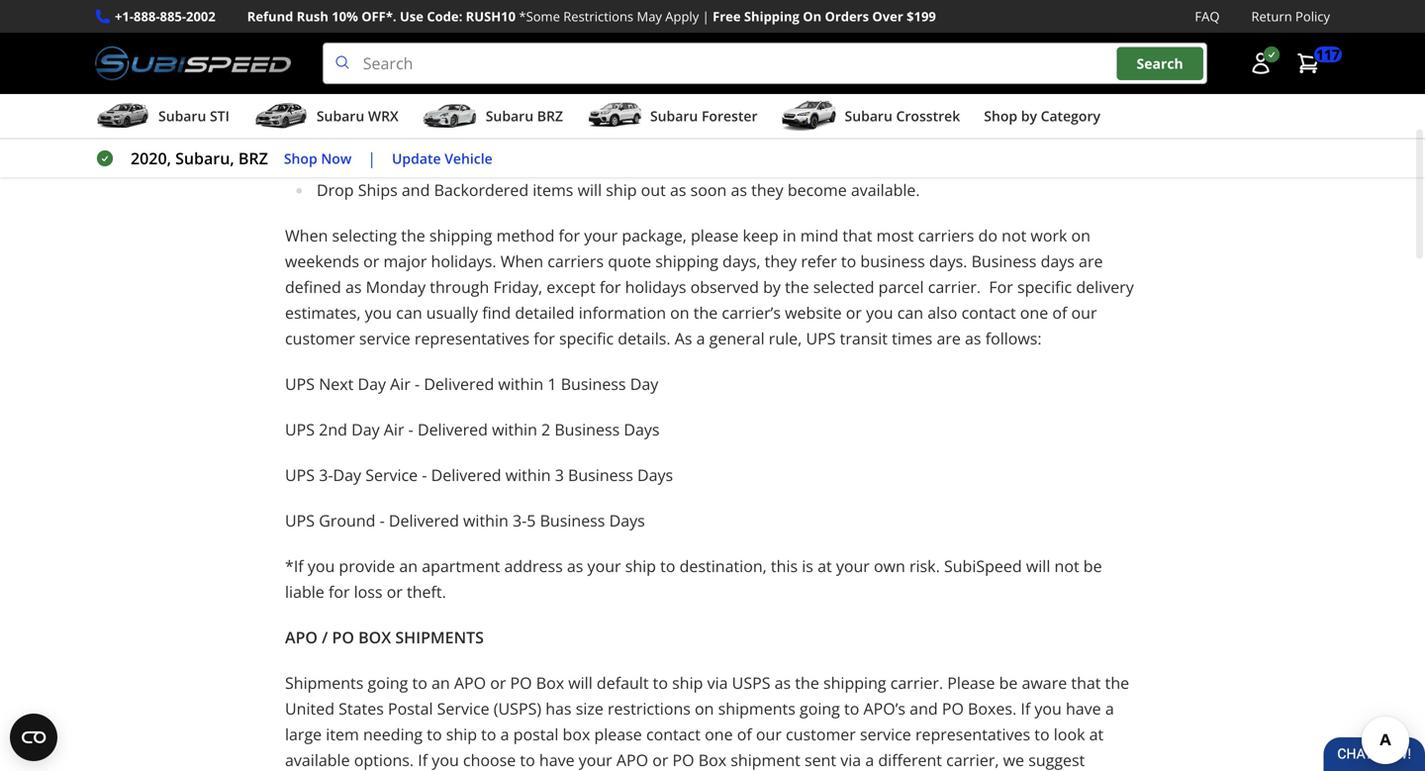 Task type: vqa. For each thing, say whether or not it's contained in the screenshot.
carriers
yes



Task type: locate. For each thing, give the bounding box(es) containing it.
shop for shop now
[[284, 149, 317, 168]]

will inside shipments going to an apo or po box will default to ship via usps as the shipping carrier. please be aware that the united states postal service (usps) has size restrictions on shipments going to apo's and po boxes. if you have a large item needing to ship to a postal box please contact one of our customer service representatives to look at available options. if you choose to have your apo or po box shipment sent via a different carrier, we sugg
[[568, 672, 593, 693]]

they down in
[[765, 251, 797, 272]]

4 subaru from the left
[[650, 107, 698, 125]]

/
[[863, 146, 869, 167], [322, 627, 328, 648]]

will right items
[[578, 179, 602, 201]]

be
[[1084, 555, 1102, 577], [999, 672, 1018, 693]]

- for 2nd
[[408, 419, 414, 440]]

0 horizontal spatial brz
[[238, 148, 268, 169]]

1 vertical spatial customer
[[786, 724, 856, 745]]

1 horizontal spatial expedited
[[506, 146, 579, 167]]

apo down liable
[[285, 627, 318, 648]]

representatives inside when selecting the shipping method for your package, please keep in mind that most carriers do not work on weekends or major holidays. when carriers quote shipping days, they refer to business days. business days are defined as monday through friday, except for holidays observed by the selected parcel carrier.  for specific delivery estimates, you can usually find detailed information on the carrier's website or you can also contact one of our customer service representatives for specific details. as a general rule, ups transit times are as follows:
[[415, 328, 530, 349]]

1 vertical spatial be
[[999, 672, 1018, 693]]

0 vertical spatial at
[[818, 555, 832, 577]]

subaru up now
[[317, 107, 364, 125]]

day right next
[[358, 373, 386, 395]]

carriers up days.
[[918, 225, 974, 246]]

1 vertical spatial brz
[[238, 148, 268, 169]]

shop
[[984, 107, 1018, 125], [284, 149, 317, 168]]

1 vertical spatial apo
[[454, 672, 486, 693]]

delivery
[[316, 66, 374, 88], [1076, 276, 1134, 298]]

2 vertical spatial will
[[568, 672, 593, 693]]

method
[[497, 225, 555, 246]]

shipping up drop at the left
[[317, 146, 381, 167]]

please
[[947, 672, 995, 693]]

0 vertical spatial representatives
[[415, 328, 530, 349]]

5 subaru from the left
[[845, 107, 893, 125]]

1 vertical spatial not
[[1055, 555, 1079, 577]]

policy
[[1296, 7, 1330, 25]]

off*.
[[361, 7, 397, 25]]

will up the size
[[568, 672, 593, 693]]

on
[[803, 7, 822, 25]]

1 horizontal spatial of
[[737, 724, 752, 745]]

0 vertical spatial specific
[[1017, 276, 1072, 298]]

carriers
[[918, 225, 974, 246], [548, 251, 604, 272]]

representatives
[[415, 328, 530, 349], [915, 724, 1030, 745]]

that inside when selecting the shipping method for your package, please keep in mind that most carriers do not work on weekends or major holidays. when carriers quote shipping days, they refer to business days. business days are defined as monday through friday, except for holidays observed by the selected parcel carrier.  for specific delivery estimates, you can usually find detailed information on the carrier's website or you can also contact one of our customer service representatives for specific details. as a general rule, ups transit times are as follows:
[[843, 225, 872, 246]]

delivered
[[424, 373, 494, 395], [418, 419, 488, 440], [431, 464, 501, 486], [389, 510, 459, 531]]

and down carrier.
[[910, 698, 938, 719]]

1 vertical spatial contact
[[646, 724, 701, 745]]

also
[[928, 302, 958, 323]]

a
[[696, 328, 705, 349], [1105, 698, 1114, 719], [500, 724, 509, 745], [865, 749, 874, 771]]

are down the also in the top of the page
[[937, 328, 961, 349]]

guaranteed
[[477, 112, 562, 133]]

0 horizontal spatial at
[[818, 555, 832, 577]]

box left shipment on the right bottom of the page
[[699, 749, 727, 771]]

within
[[498, 373, 544, 395], [492, 419, 537, 440], [506, 464, 551, 486], [463, 510, 509, 531]]

3 subaru from the left
[[486, 107, 534, 125]]

within for 1
[[498, 373, 544, 395]]

2 horizontal spatial are
[[1079, 251, 1103, 272]]

a subaru forester thumbnail image image
[[587, 101, 642, 131]]

1 can from the left
[[396, 302, 422, 323]]

0 horizontal spatial is
[[461, 112, 473, 133]]

loss
[[354, 581, 383, 602]]

subaru for subaru crosstrek
[[845, 107, 893, 125]]

0 vertical spatial service
[[365, 464, 418, 486]]

- for next
[[415, 373, 420, 395]]

search
[[1137, 54, 1184, 73]]

options.
[[354, 749, 414, 771]]

1 horizontal spatial our
[[1071, 302, 1097, 323]]

specific
[[1017, 276, 1072, 298], [559, 328, 614, 349]]

to
[[841, 251, 856, 272], [660, 555, 675, 577], [412, 672, 427, 693], [653, 672, 668, 693], [844, 698, 859, 719], [427, 724, 442, 745], [481, 724, 496, 745], [1035, 724, 1050, 745], [520, 749, 535, 771]]

rush10
[[466, 7, 516, 25]]

1 vertical spatial box
[[699, 749, 727, 771]]

po
[[332, 627, 354, 648], [510, 672, 532, 693], [942, 698, 964, 719], [673, 749, 694, 771]]

ship up restrictions
[[672, 672, 703, 693]]

as inside shipments going to an apo or po box will default to ship via usps as the shipping carrier. please be aware that the united states postal service (usps) has size restrictions on shipments going to apo's and po boxes. if you have a large item needing to ship to a postal box please contact one of our customer service representatives to look at available options. if you choose to have your apo or po box shipment sent via a different carrier, we sugg
[[775, 672, 791, 693]]

1 vertical spatial of
[[1053, 302, 1067, 323]]

1 horizontal spatial 3-
[[513, 510, 527, 531]]

brz right subaru,
[[238, 148, 268, 169]]

0 vertical spatial an
[[399, 555, 418, 577]]

subaru brz button
[[422, 98, 563, 138]]

not right subispeed
[[1055, 555, 1079, 577]]

contact down restrictions
[[646, 724, 701, 745]]

subispeed logo image
[[95, 43, 291, 84]]

0 horizontal spatial shop
[[284, 149, 317, 168]]

1 horizontal spatial going
[[800, 698, 840, 719]]

1 horizontal spatial one
[[1020, 302, 1048, 323]]

1 vertical spatial by
[[763, 276, 781, 298]]

are left 11am
[[757, 146, 782, 167]]

1 vertical spatial shipments
[[718, 698, 796, 719]]

0 horizontal spatial of
[[416, 66, 431, 88]]

-
[[415, 373, 420, 395], [408, 419, 414, 440], [422, 464, 427, 486], [380, 510, 385, 531]]

0 horizontal spatial 3-
[[319, 464, 333, 486]]

days
[[624, 419, 660, 440], [637, 464, 673, 486], [609, 510, 645, 531]]

brz
[[537, 107, 563, 125], [238, 148, 268, 169]]

of right time
[[416, 66, 431, 88]]

0 horizontal spatial can
[[396, 302, 422, 323]]

service inside shipments going to an apo or po box will default to ship via usps as the shipping carrier. please be aware that the united states postal service (usps) has size restrictions on shipments going to apo's and po boxes. if you have a large item needing to ship to a postal box please contact one of our customer service representatives to look at available options. if you choose to have your apo or po box shipment sent via a different carrier, we sugg
[[437, 698, 490, 719]]

1 vertical spatial one
[[705, 724, 733, 745]]

through
[[430, 276, 489, 298]]

1 horizontal spatial service
[[437, 698, 490, 719]]

1 vertical spatial shop
[[284, 149, 317, 168]]

2 vertical spatial service
[[860, 724, 911, 745]]

the right aware
[[1105, 672, 1129, 693]]

2 vertical spatial apo
[[616, 749, 648, 771]]

day up ground
[[333, 464, 361, 486]]

1 horizontal spatial representatives
[[915, 724, 1030, 745]]

have up look
[[1066, 698, 1101, 719]]

business right 3
[[568, 464, 633, 486]]

shipments
[[395, 627, 484, 648]]

category
[[1041, 107, 1101, 125]]

subaru wrx button
[[253, 98, 399, 138]]

1 vertical spatial service
[[437, 698, 490, 719]]

apo's
[[864, 698, 906, 719]]

1 vertical spatial days
[[637, 464, 673, 486]]

restrictions
[[563, 7, 634, 25]]

brz inside dropdown button
[[537, 107, 563, 125]]

your left own
[[836, 555, 870, 577]]

1 vertical spatial will
[[1026, 555, 1051, 577]]

on right restrictions
[[695, 698, 714, 719]]

is inside the *if you provide an apartment address as your ship to destination, this is at your own risk. subispeed will not be liable for loss or theft.
[[802, 555, 814, 577]]

of down days
[[1053, 302, 1067, 323]]

0 horizontal spatial box
[[536, 672, 564, 693]]

shipment
[[731, 749, 801, 771]]

not inside when selecting the shipping method for your package, please keep in mind that most carriers do not work on weekends or major holidays. when carriers quote shipping days, they refer to business days. business days are defined as monday through friday, except for holidays observed by the selected parcel carrier.  for specific delivery estimates, you can usually find detailed information on the carrier's website or you can also contact one of our customer service representatives for specific details. as a general rule, ups transit times are as follows:
[[1002, 225, 1027, 246]]

that left most
[[843, 225, 872, 246]]

your inside shipments going to an apo or po box will default to ship via usps as the shipping carrier. please be aware that the united states postal service (usps) has size restrictions on shipments going to apo's and po boxes. if you have a large item needing to ship to a postal box please contact one of our customer service representatives to look at available options. if you choose to have your apo or po box shipment sent via a different carrier, we sugg
[[579, 749, 612, 771]]

0 horizontal spatial please
[[594, 724, 642, 745]]

as inside the *if you provide an apartment address as your ship to destination, this is at your own risk. subispeed will not be liable for loss or theft.
[[567, 555, 583, 577]]

1 horizontal spatial are
[[937, 328, 961, 349]]

ups for ups next day air - delivered within 1 business day
[[285, 373, 315, 395]]

1 horizontal spatial an
[[432, 672, 450, 693]]

within left 3
[[506, 464, 551, 486]]

contact inside shipments going to an apo or po box will default to ship via usps as the shipping carrier. please be aware that the united states postal service (usps) has size restrictions on shipments going to apo's and po boxes. if you have a large item needing to ship to a postal box please contact one of our customer service representatives to look at available options. if you choose to have your apo or po box shipment sent via a different carrier, we sugg
[[646, 724, 701, 745]]

0 vertical spatial delivery
[[316, 66, 374, 88]]

service down monday
[[359, 328, 411, 349]]

business
[[861, 251, 925, 272]]

a subaru brz thumbnail image image
[[422, 101, 478, 131]]

1 vertical spatial expedited
[[506, 146, 579, 167]]

the right the usps
[[795, 672, 819, 693]]

your
[[435, 66, 468, 88], [584, 225, 618, 246], [587, 555, 621, 577], [836, 555, 870, 577], [579, 749, 612, 771]]

specific down information
[[559, 328, 614, 349]]

transit times
[[285, 21, 399, 42]]

box
[[358, 627, 391, 648]]

1 horizontal spatial please
[[691, 225, 739, 246]]

/ up shipments
[[322, 627, 328, 648]]

2 subaru from the left
[[317, 107, 364, 125]]

1 vertical spatial when
[[501, 251, 543, 272]]

1 vertical spatial representatives
[[915, 724, 1030, 745]]

ship
[[606, 179, 637, 201], [625, 555, 656, 577], [672, 672, 703, 693], [446, 724, 477, 745]]

delivered up "ups 2nd day air - delivered within 2 business days" at left bottom
[[424, 373, 494, 395]]

air right 2nd
[[384, 419, 404, 440]]

0 horizontal spatial are
[[757, 146, 782, 167]]

going up the postal
[[368, 672, 408, 693]]

days right 3
[[637, 464, 673, 486]]

apply
[[665, 7, 699, 25]]

work
[[1031, 225, 1067, 246]]

3-
[[319, 464, 333, 486], [513, 510, 527, 531]]

within left 2
[[492, 419, 537, 440]]

1 horizontal spatial |
[[702, 7, 709, 25]]

friday,
[[493, 276, 543, 298]]

box
[[536, 672, 564, 693], [699, 749, 727, 771]]

when down 'method'
[[501, 251, 543, 272]]

of inside when selecting the shipping method for your package, please keep in mind that most carriers do not work on weekends or major holidays. when carriers quote shipping days, they refer to business days. business days are defined as monday through friday, except for holidays observed by the selected parcel carrier.  for specific delivery estimates, you can usually find detailed information on the carrier's website or you can also contact one of our customer service representatives for specific details. as a general rule, ups transit times are as follows:
[[1053, 302, 1067, 323]]

1 vertical spatial service
[[359, 328, 411, 349]]

out
[[641, 179, 666, 201]]

service up ground
[[365, 464, 418, 486]]

or right "loss"
[[387, 581, 403, 602]]

po up (usps) at the bottom of page
[[510, 672, 532, 693]]

0 vertical spatial be
[[1084, 555, 1102, 577]]

1 horizontal spatial specific
[[1017, 276, 1072, 298]]

po down please
[[942, 698, 964, 719]]

1 vertical spatial via
[[841, 749, 861, 771]]

sent
[[805, 749, 836, 771]]

1 vertical spatial is
[[802, 555, 814, 577]]

shop inside "link"
[[284, 149, 317, 168]]

0 vertical spatial 3-
[[319, 464, 333, 486]]

can up times
[[897, 302, 924, 323]]

subaru down the delivery time of your package primarily depends on the shipping carrier and the service level selected.
[[650, 107, 698, 125]]

when up weekends
[[285, 225, 328, 246]]

look
[[1054, 724, 1085, 745]]

our inside shipments going to an apo or po box will default to ship via usps as the shipping carrier. please be aware that the united states postal service (usps) has size restrictions on shipments going to apo's and po boxes. if you have a large item needing to ship to a postal box please contact one of our customer service representatives to look at available options. if you choose to have your apo or po box shipment sent via a different carrier, we sugg
[[756, 724, 782, 745]]

business up the for
[[972, 251, 1037, 272]]

service inside shipments going to an apo or po box will default to ship via usps as the shipping carrier. please be aware that the united states postal service (usps) has size restrictions on shipments going to apo's and po boxes. if you have a large item needing to ship to a postal box please contact one of our customer service representatives to look at available options. if you choose to have your apo or po box shipment sent via a different carrier, we sugg
[[860, 724, 911, 745]]

0 horizontal spatial service
[[365, 464, 418, 486]]

1 horizontal spatial is
[[802, 555, 814, 577]]

delivered down ups next day air - delivered within 1 business day
[[418, 419, 488, 440]]

days for ups 2nd day air - delivered within 2 business days
[[624, 419, 660, 440]]

/ right pst at the top right of the page
[[863, 146, 869, 167]]

0 horizontal spatial our
[[756, 724, 782, 745]]

0 vertical spatial customer
[[285, 328, 355, 349]]

- up ups ground - delivered within 3-5 business days
[[422, 464, 427, 486]]

contact down the for
[[962, 302, 1016, 323]]

business right 2
[[555, 419, 620, 440]]

an for postal
[[432, 672, 450, 693]]

0 horizontal spatial if
[[418, 749, 428, 771]]

1 horizontal spatial be
[[1084, 555, 1102, 577]]

1 vertical spatial have
[[539, 749, 575, 771]]

an
[[399, 555, 418, 577], [432, 672, 450, 693]]

1 horizontal spatial contact
[[962, 302, 1016, 323]]

ship left destination,
[[625, 555, 656, 577]]

have down box
[[539, 749, 575, 771]]

an inside the *if you provide an apartment address as your ship to destination, this is at your own risk. subispeed will not be liable for loss or theft.
[[399, 555, 418, 577]]

0 vertical spatial not
[[1002, 225, 1027, 246]]

one inside shipments going to an apo or po box will default to ship via usps as the shipping carrier. please be aware that the united states postal service (usps) has size restrictions on shipments going to apo's and po boxes. if you have a large item needing to ship to a postal box please contact one of our customer service representatives to look at available options. if you choose to have your apo or po box shipment sent via a different carrier, we sugg
[[705, 724, 733, 745]]

shop left now
[[284, 149, 317, 168]]

as left follows:
[[965, 328, 981, 349]]

on up subaru forester dropdown button at the top of the page
[[676, 66, 695, 88]]

1 vertical spatial /
[[322, 627, 328, 648]]

0 horizontal spatial specific
[[559, 328, 614, 349]]

you down aware
[[1035, 698, 1062, 719]]

to down postal
[[520, 749, 535, 771]]

mind
[[801, 225, 839, 246]]

return policy link
[[1252, 6, 1330, 27]]

shop inside dropdown button
[[984, 107, 1018, 125]]

885-
[[160, 7, 186, 25]]

- up "ups 2nd day air - delivered within 2 business days" at left bottom
[[415, 373, 420, 395]]

subaru forester button
[[587, 98, 758, 138]]

information
[[579, 302, 666, 323]]

1 vertical spatial carriers
[[548, 251, 604, 272]]

at
[[818, 555, 832, 577], [1089, 724, 1104, 745]]

1 subaru from the left
[[158, 107, 206, 125]]

1 vertical spatial 3-
[[513, 510, 527, 531]]

ups next day air - delivered within 1 business day
[[285, 373, 658, 395]]

carrier,
[[946, 749, 999, 771]]

subaru for subaru forester
[[650, 107, 698, 125]]

subaru for subaru sti
[[158, 107, 206, 125]]

service
[[365, 464, 418, 486], [437, 698, 490, 719]]

at right look
[[1089, 724, 1104, 745]]

box up the has at the bottom left
[[536, 672, 564, 693]]

weekends
[[285, 251, 359, 272]]

our down days
[[1071, 302, 1097, 323]]

will right subispeed
[[1026, 555, 1051, 577]]

be inside the *if you provide an apartment address as your ship to destination, this is at your own risk. subispeed will not be liable for loss or theft.
[[1084, 555, 1102, 577]]

2 can from the left
[[897, 302, 924, 323]]

representatives up carrier,
[[915, 724, 1030, 745]]

or up (usps) at the bottom of page
[[490, 672, 506, 693]]

default
[[597, 672, 649, 693]]

delivery inside when selecting the shipping method for your package, please keep in mind that most carriers do not work on weekends or major holidays. when carriers quote shipping days, they refer to business days. business days are defined as monday through friday, except for holidays observed by the selected parcel carrier.  for specific delivery estimates, you can usually find detailed information on the carrier's website or you can also contact one of our customer service representatives for specific details. as a general rule, ups transit times are as follows:
[[1076, 276, 1134, 298]]

business for ups 3-day service - delivered within 3 business days
[[568, 464, 633, 486]]

find
[[482, 302, 511, 323]]

0 vertical spatial please
[[691, 225, 739, 246]]

delivered for 2
[[418, 419, 488, 440]]

the up subaru forester
[[699, 66, 723, 88]]

0 horizontal spatial expedited
[[317, 112, 390, 133]]

aware
[[1022, 672, 1067, 693]]

0 horizontal spatial that
[[843, 225, 872, 246]]

subaru sti
[[158, 107, 229, 125]]

0 horizontal spatial |
[[367, 148, 376, 169]]

boxes.
[[968, 698, 1017, 719]]

is up vehicle at left top
[[461, 112, 473, 133]]

1 horizontal spatial customer
[[786, 724, 856, 745]]

subaru,
[[175, 148, 234, 169]]

+1-888-885-2002
[[115, 7, 216, 25]]

2 vertical spatial days
[[609, 510, 645, 531]]

are right days
[[1079, 251, 1103, 272]]

air
[[390, 373, 411, 395], [384, 419, 404, 440]]

sti
[[210, 107, 229, 125]]

0 horizontal spatial one
[[705, 724, 733, 745]]

on right work
[[1071, 225, 1091, 246]]

1 vertical spatial going
[[800, 698, 840, 719]]

and down the update
[[402, 179, 430, 201]]

provide
[[339, 555, 395, 577]]

your down box
[[579, 749, 612, 771]]

times
[[432, 146, 476, 167]]

defined
[[285, 276, 341, 298]]

1 horizontal spatial not
[[1055, 555, 1079, 577]]

to up the postal
[[412, 672, 427, 693]]

0 vertical spatial days
[[624, 419, 660, 440]]

| up ships
[[367, 148, 376, 169]]

ship inside the *if you provide an apartment address as your ship to destination, this is at your own risk. subispeed will not be liable for loss or theft.
[[625, 555, 656, 577]]

0 vertical spatial going
[[368, 672, 408, 693]]

0 vertical spatial contact
[[962, 302, 1016, 323]]

|
[[702, 7, 709, 25], [367, 148, 376, 169]]

1 vertical spatial an
[[432, 672, 450, 693]]

2nd
[[319, 419, 347, 440]]

or inside the *if you provide an apartment address as your ship to destination, this is at your own risk. subispeed will not be liable for loss or theft.
[[387, 581, 403, 602]]

service up crosstrek
[[908, 66, 959, 88]]

service
[[908, 66, 959, 88], [359, 328, 411, 349], [860, 724, 911, 745]]

at right this
[[818, 555, 832, 577]]

open widget image
[[10, 714, 57, 761]]

ups ground - delivered within 3-5 business days
[[285, 510, 645, 531]]

details.
[[618, 328, 671, 349]]

an inside shipments going to an apo or po box will default to ship via usps as the shipping carrier. please be aware that the united states postal service (usps) has size restrictions on shipments going to apo's and po boxes. if you have a large item needing to ship to a postal box please contact one of our customer service representatives to look at available options. if you choose to have your apo or po box shipment sent via a different carrier, we sugg
[[432, 672, 450, 693]]

days up the *if you provide an apartment address as your ship to destination, this is at your own risk. subispeed will not be liable for loss or theft.
[[609, 510, 645, 531]]

holidays
[[625, 276, 686, 298]]

days down 'details.'
[[624, 419, 660, 440]]

air for next
[[390, 373, 411, 395]]

within for 3
[[506, 464, 551, 486]]

shipments inside shipments going to an apo or po box will default to ship via usps as the shipping carrier. please be aware that the united states postal service (usps) has size restrictions on shipments going to apo's and po boxes. if you have a large item needing to ship to a postal box please contact one of our customer service representatives to look at available options. if you choose to have your apo or po box shipment sent via a different carrier, we sugg
[[718, 698, 796, 719]]

to up the selected
[[841, 251, 856, 272]]

1 horizontal spatial can
[[897, 302, 924, 323]]

service down apo's
[[860, 724, 911, 745]]

faq link
[[1195, 6, 1220, 27]]

1 horizontal spatial carriers
[[918, 225, 974, 246]]

day for ups 2nd day air - delivered within 2 business days
[[351, 419, 380, 440]]

update vehicle button
[[392, 147, 493, 170]]

to left apo's
[[844, 698, 859, 719]]

at inside shipments going to an apo or po box will default to ship via usps as the shipping carrier. please be aware that the united states postal service (usps) has size restrictions on shipments going to apo's and po boxes. if you have a large item needing to ship to a postal box please contact one of our customer service representatives to look at available options. if you choose to have your apo or po box shipment sent via a different carrier, we sugg
[[1089, 724, 1104, 745]]

carriers up except
[[548, 251, 604, 272]]

1 vertical spatial they
[[765, 251, 797, 272]]

0 horizontal spatial an
[[399, 555, 418, 577]]

apo down restrictions
[[616, 749, 648, 771]]

specific down days
[[1017, 276, 1072, 298]]

of
[[416, 66, 431, 88], [1053, 302, 1067, 323], [737, 724, 752, 745]]

1 horizontal spatial have
[[1066, 698, 1101, 719]]

117
[[1316, 45, 1340, 64]]

button image
[[1249, 52, 1273, 75]]

going up sent
[[800, 698, 840, 719]]

please inside when selecting the shipping method for your package, please keep in mind that most carriers do not work on weekends or major holidays. when carriers quote shipping days, they refer to business days. business days are defined as monday through friday, except for holidays observed by the selected parcel carrier.  for specific delivery estimates, you can usually find detailed information on the carrier's website or you can also contact one of our customer service representatives for specific details. as a general rule, ups transit times are as follows:
[[691, 225, 739, 246]]

to down the postal
[[427, 724, 442, 745]]

transit
[[840, 328, 888, 349]]

address
[[504, 555, 563, 577]]

item
[[326, 724, 359, 745]]

primarily
[[537, 66, 603, 88]]

1 vertical spatial at
[[1089, 724, 1104, 745]]



Task type: describe. For each thing, give the bounding box(es) containing it.
will inside the *if you provide an apartment address as your ship to destination, this is at your own risk. subispeed will not be liable for loss or theft.
[[1026, 555, 1051, 577]]

0 horizontal spatial going
[[368, 672, 408, 693]]

parcel
[[879, 276, 924, 298]]

update
[[392, 149, 441, 168]]

0 vertical spatial is
[[461, 112, 473, 133]]

soon
[[691, 179, 727, 201]]

or down restrictions
[[652, 749, 668, 771]]

package
[[472, 66, 533, 88]]

0 vertical spatial if
[[1021, 698, 1031, 719]]

the up 'subaru crosstrek'
[[879, 66, 904, 88]]

the
[[285, 66, 312, 88]]

search button
[[1117, 47, 1203, 80]]

on up as
[[670, 302, 689, 323]]

10%
[[332, 7, 358, 25]]

2020,
[[131, 148, 171, 169]]

ups 2nd day air - delivered within 2 business days
[[285, 419, 660, 440]]

by inside dropdown button
[[1021, 107, 1037, 125]]

0 horizontal spatial shipping
[[317, 146, 381, 167]]

own
[[874, 555, 905, 577]]

a inside when selecting the shipping method for your package, please keep in mind that most carriers do not work on weekends or major holidays. when carriers quote shipping days, they refer to business days. business days are defined as monday through friday, except for holidays observed by the selected parcel carrier.  for specific delivery estimates, you can usually find detailed information on the carrier's website or you can also contact one of our customer service representatives for specific details. as a general rule, ups transit times are as follows:
[[696, 328, 705, 349]]

day for ups next day air - delivered within 1 business day
[[358, 373, 386, 395]]

orders
[[825, 7, 869, 25]]

'in
[[590, 112, 607, 133]]

drop
[[317, 179, 354, 201]]

delivered up apartment
[[389, 510, 459, 531]]

1 horizontal spatial apo
[[454, 672, 486, 693]]

po down restrictions
[[673, 749, 694, 771]]

air for 2nd
[[384, 419, 404, 440]]

you down monday
[[365, 302, 392, 323]]

to inside when selecting the shipping method for your package, please keep in mind that most carriers do not work on weekends or major holidays. when carriers quote shipping days, they refer to business days. business days are defined as monday through friday, except for holidays observed by the selected parcel carrier.  for specific delivery estimates, you can usually find detailed information on the carrier's website or you can also contact one of our customer service representatives for specific details. as a general rule, ups transit times are as follows:
[[841, 251, 856, 272]]

subaru forester
[[650, 107, 758, 125]]

2 horizontal spatial apo
[[616, 749, 648, 771]]

*if
[[285, 555, 304, 577]]

a subaru sti thumbnail image image
[[95, 101, 150, 131]]

as right soon
[[731, 179, 747, 201]]

2pm
[[873, 146, 906, 167]]

carrier's
[[722, 302, 781, 323]]

delivered for 1
[[424, 373, 494, 395]]

day for ups 3-day service - delivered within 3 business days
[[333, 464, 361, 486]]

observed
[[690, 276, 759, 298]]

times
[[892, 328, 933, 349]]

they inside when selecting the shipping method for your package, please keep in mind that most carriers do not work on weekends or major holidays. when carriers quote shipping days, they refer to business days. business days are defined as monday through friday, except for holidays observed by the selected parcel carrier.  for specific delivery estimates, you can usually find detailed information on the carrier's website or you can also contact one of our customer service representatives for specific details. as a general rule, ups transit times are as follows:
[[765, 251, 797, 272]]

one inside when selecting the shipping method for your package, please keep in mind that most carriers do not work on weekends or major holidays. when carriers quote shipping days, they refer to business days. business days are defined as monday through friday, except for holidays observed by the selected parcel carrier.  for specific delivery estimates, you can usually find detailed information on the carrier's website or you can also contact one of our customer service representatives for specific details. as a general rule, ups transit times are as follows:
[[1020, 302, 1048, 323]]

to inside the *if you provide an apartment address as your ship to destination, this is at your own risk. subispeed will not be liable for loss or theft.
[[660, 555, 675, 577]]

0 vertical spatial shipments
[[676, 146, 753, 167]]

when selecting the shipping method for your package, please keep in mind that most carriers do not work on weekends or major holidays. when carriers quote shipping days, they refer to business days. business days are defined as monday through friday, except for holidays observed by the selected parcel carrier.  for specific delivery estimates, you can usually find detailed information on the carrier's website or you can also contact one of our customer service representatives for specific details. as a general rule, ups transit times are as follows:
[[285, 225, 1134, 349]]

days
[[1041, 251, 1075, 272]]

package,
[[622, 225, 687, 246]]

1 vertical spatial if
[[418, 749, 428, 771]]

ship left out on the top left of page
[[606, 179, 637, 201]]

for inside the *if you provide an apartment address as your ship to destination, this is at your own risk. subispeed will not be liable for loss or theft.
[[329, 581, 350, 602]]

for down 'detailed'
[[534, 328, 555, 349]]

that inside shipments going to an apo or po box will default to ship via usps as the shipping carrier. please be aware that the united states postal service (usps) has size restrictions on shipments going to apo's and po boxes. if you have a large item needing to ship to a postal box please contact one of our customer service representatives to look at available options. if you choose to have your apo or po box shipment sent via a different carrier, we sugg
[[1071, 672, 1101, 693]]

time
[[378, 66, 412, 88]]

business for ups next day air - delivered within 1 business day
[[561, 373, 626, 395]]

1 horizontal spatial box
[[699, 749, 727, 771]]

your up a subaru brz thumbnail image
[[435, 66, 468, 88]]

within left 5
[[463, 510, 509, 531]]

needing
[[363, 724, 423, 745]]

shop by category button
[[984, 98, 1101, 138]]

ground
[[319, 510, 376, 531]]

liable
[[285, 581, 324, 602]]

- for 3-
[[422, 464, 427, 486]]

0 horizontal spatial delivery
[[316, 66, 374, 88]]

within for 2
[[492, 419, 537, 440]]

ups inside when selecting the shipping method for your package, please keep in mind that most carriers do not work on weekends or major holidays. when carriers quote shipping days, they refer to business days. business days are defined as monday through friday, except for holidays observed by the selected parcel carrier.  for specific delivery estimates, you can usually find detailed information on the carrier's website or you can also contact one of our customer service representatives for specific details. as a general rule, ups transit times are as follows:
[[806, 328, 836, 349]]

117 button
[[1287, 44, 1342, 83]]

1 horizontal spatial /
[[863, 146, 869, 167]]

shipping up the update
[[394, 112, 457, 133]]

service inside when selecting the shipping method for your package, please keep in mind that most carriers do not work on weekends or major holidays. when carriers quote shipping days, they refer to business days. business days are defined as monday through friday, except for holidays observed by the selected parcel carrier.  for specific delivery estimates, you can usually find detailed information on the carrier's website or you can also contact one of our customer service representatives for specific details. as a general rule, ups transit times are as follows:
[[359, 328, 411, 349]]

different
[[878, 749, 942, 771]]

subaru for subaru wrx
[[317, 107, 364, 125]]

a subaru crosstrek thumbnail image image
[[781, 101, 837, 131]]

for up information
[[600, 276, 621, 298]]

apo / po box shipments
[[285, 627, 484, 648]]

subaru wrx
[[317, 107, 399, 125]]

states
[[339, 698, 384, 719]]

business for ups 2nd day air - delivered within 2 business days
[[555, 419, 620, 440]]

for up backordered
[[480, 146, 501, 167]]

and up subaru crosstrek dropdown button
[[847, 66, 875, 88]]

1 vertical spatial are
[[1079, 251, 1103, 272]]

0 horizontal spatial /
[[322, 627, 328, 648]]

0 vertical spatial when
[[285, 225, 328, 246]]

by inside when selecting the shipping method for your package, please keep in mind that most carriers do not work on weekends or major holidays. when carriers quote shipping days, they refer to business days. business days are defined as monday through friday, except for holidays observed by the selected parcel carrier.  for specific delivery estimates, you can usually find detailed information on the carrier's website or you can also contact one of our customer service representatives for specific details. as a general rule, ups transit times are as follows:
[[763, 276, 781, 298]]

888-
[[134, 7, 160, 25]]

drop ships and backordered items will ship out as soon as they become available. ​
[[317, 179, 924, 201]]

transit
[[285, 21, 349, 42]]

your inside when selecting the shipping method for your package, please keep in mind that most carriers do not work on weekends or major holidays. when carriers quote shipping days, they refer to business days. business days are defined as monday through friday, except for holidays observed by the selected parcel carrier.  for specific delivery estimates, you can usually find detailed information on the carrier's website or you can also contact one of our customer service representatives for specific details. as a general rule, ups transit times are as follows:
[[584, 225, 618, 246]]

0 vertical spatial they
[[751, 179, 784, 201]]

on left the 'in
[[566, 112, 586, 133]]

ups for ups ground - delivered within 3-5 business days
[[285, 510, 315, 531]]

shop for shop by category
[[984, 107, 1018, 125]]

code:
[[427, 7, 463, 25]]

theft.
[[407, 581, 446, 602]]

major
[[383, 251, 427, 272]]

to up restrictions
[[653, 672, 668, 693]]

destination,
[[680, 555, 767, 577]]

you left choose
[[432, 749, 459, 771]]

shipping up holidays.
[[429, 225, 492, 246]]

stock'
[[612, 112, 655, 133]]

as right out on the top left of page
[[670, 179, 686, 201]]

our inside when selecting the shipping method for your package, please keep in mind that most carriers do not work on weekends or major holidays. when carriers quote shipping days, they refer to business days. business days are defined as monday through friday, except for holidays observed by the selected parcel carrier.  for specific delivery estimates, you can usually find detailed information on the carrier's website or you can also contact one of our customer service representatives for specific details. as a general rule, ups transit times are as follows:
[[1071, 302, 1097, 323]]

most
[[877, 225, 914, 246]]

depends
[[607, 66, 671, 88]]

selected
[[813, 276, 874, 298]]

1 horizontal spatial via
[[841, 749, 861, 771]]

become
[[788, 179, 847, 201]]

ups for ups 3-day service - delivered within 3 business days
[[285, 464, 315, 486]]

ups for ups 2nd day air - delivered within 2 business days
[[285, 419, 315, 440]]

0 vertical spatial apo
[[285, 627, 318, 648]]

the up major
[[401, 225, 425, 246]]

size
[[576, 698, 604, 719]]

for right 'method'
[[559, 225, 580, 246]]

0 horizontal spatial have
[[539, 749, 575, 771]]

the down the observed
[[694, 302, 718, 323]]

detailed
[[515, 302, 575, 323]]

2 vertical spatial are
[[937, 328, 961, 349]]

not inside the *if you provide an apartment address as your ship to destination, this is at your own risk. subispeed will not be liable for loss or theft.
[[1055, 555, 1079, 577]]

0 vertical spatial carriers
[[918, 225, 974, 246]]

representatives inside shipments going to an apo or po box will default to ship via usps as the shipping carrier. please be aware that the united states postal service (usps) has size restrictions on shipments going to apo's and po boxes. if you have a large item needing to ship to a postal box please contact one of our customer service representatives to look at available options. if you choose to have your apo or po box shipment sent via a different carrier, we sugg
[[915, 724, 1030, 745]]

0 horizontal spatial carriers
[[548, 251, 604, 272]]

on inside shipments going to an apo or po box will default to ship via usps as the shipping carrier. please be aware that the united states postal service (usps) has size restrictions on shipments going to apo's and po boxes. if you have a large item needing to ship to a postal box please contact one of our customer service representatives to look at available options. if you choose to have your apo or po box shipment sent via a different carrier, we sugg
[[695, 698, 714, 719]]

forester
[[702, 107, 758, 125]]

return
[[1252, 7, 1292, 25]]

subaru crosstrek button
[[781, 98, 960, 138]]

shop now
[[284, 149, 352, 168]]

to left look
[[1035, 724, 1050, 745]]

refund rush 10% off*. use code: rush10 *some restrictions may apply | free shipping on orders over $199
[[247, 7, 936, 25]]

customer inside when selecting the shipping method for your package, please keep in mind that most carriers do not work on weekends or major holidays. when carriers quote shipping days, they refer to business days. business days are defined as monday through friday, except for holidays observed by the selected parcel carrier.  for specific delivery estimates, you can usually find detailed information on the carrier's website or you can also contact one of our customer service representatives for specific details. as a general rule, ups transit times are as follows:
[[285, 328, 355, 349]]

search input field
[[322, 43, 1208, 84]]

the up website
[[785, 276, 809, 298]]

to up choose
[[481, 724, 496, 745]]

return policy
[[1252, 7, 1330, 25]]

business inside when selecting the shipping method for your package, please keep in mind that most carriers do not work on weekends or major holidays. when carriers quote shipping days, they refer to business days. business days are defined as monday through friday, except for holidays observed by the selected parcel carrier.  for specific delivery estimates, you can usually find detailed information on the carrier's website or you can also contact one of our customer service representatives for specific details. as a general rule, ups transit times are as follows:
[[972, 251, 1037, 272]]

contact inside when selecting the shipping method for your package, please keep in mind that most carriers do not work on weekends or major holidays. when carriers quote shipping days, they refer to business days. business days are defined as monday through friday, except for holidays observed by the selected parcel carrier.  for specific delivery estimates, you can usually find detailed information on the carrier's website or you can also contact one of our customer service representatives for specific details. as a general rule, ups transit times are as follows:
[[962, 302, 1016, 323]]

0 vertical spatial service
[[908, 66, 959, 88]]

1
[[548, 373, 557, 395]]

estimates,
[[285, 302, 361, 323]]

for
[[989, 276, 1013, 298]]

and down the 'in
[[583, 146, 611, 167]]

be inside shipments going to an apo or po box will default to ship via usps as the shipping carrier. please be aware that the united states postal service (usps) has size restrictions on shipments going to apo's and po boxes. if you have a large item needing to ship to a postal box please contact one of our customer service representatives to look at available options. if you choose to have your apo or po box shipment sent via a different carrier, we sugg
[[999, 672, 1018, 693]]

delivered for 3
[[431, 464, 501, 486]]

2
[[541, 419, 550, 440]]

shipping cutoff times for expedited and regular shipments are 11am pst / 2pm est.
[[317, 146, 940, 167]]

or down selecting
[[363, 251, 379, 272]]

0 vertical spatial are
[[757, 146, 782, 167]]

ship up choose
[[446, 724, 477, 745]]

available. ​
[[851, 179, 924, 201]]

your right "address"
[[587, 555, 621, 577]]

at inside the *if you provide an apartment address as your ship to destination, this is at your own risk. subispeed will not be liable for loss or theft.
[[818, 555, 832, 577]]

you inside the *if you provide an apartment address as your ship to destination, this is at your own risk. subispeed will not be liable for loss or theft.
[[308, 555, 335, 577]]

shipping up the holidays
[[656, 251, 718, 272]]

or up "transit" at the right
[[846, 302, 862, 323]]

you up "transit" at the right
[[866, 302, 893, 323]]

0 horizontal spatial via
[[707, 672, 728, 693]]

risk.
[[910, 555, 940, 577]]

ups 3-day service - delivered within 3 business days
[[285, 464, 673, 486]]

times
[[354, 21, 399, 42]]

rush
[[297, 7, 328, 25]]

wrx
[[368, 107, 399, 125]]

please inside shipments going to an apo or po box will default to ship via usps as the shipping carrier. please be aware that the united states postal service (usps) has size restrictions on shipments going to apo's and po boxes. if you have a large item needing to ship to a postal box please contact one of our customer service representatives to look at available options. if you choose to have your apo or po box shipment sent via a different carrier, we sugg
[[594, 724, 642, 745]]

a subaru wrx thumbnail image image
[[253, 101, 309, 131]]

quote
[[608, 251, 651, 272]]

po left box
[[332, 627, 354, 648]]

products
[[659, 112, 725, 133]]

business right 5
[[540, 510, 605, 531]]

follows:
[[986, 328, 1042, 349]]

days for ups 3-day service - delivered within 3 business days
[[637, 464, 673, 486]]

vehicle
[[445, 149, 493, 168]]

use
[[400, 7, 424, 25]]

0 vertical spatial of
[[416, 66, 431, 88]]

only.
[[729, 112, 764, 133]]

general
[[709, 328, 765, 349]]

shop now link
[[284, 147, 352, 170]]

choose
[[463, 749, 516, 771]]

cutoff
[[385, 146, 428, 167]]

shipping inside shipments going to an apo or po box will default to ship via usps as the shipping carrier. please be aware that the united states postal service (usps) has size restrictions on shipments going to apo's and po boxes. if you have a large item needing to ship to a postal box please contact one of our customer service representatives to look at available options. if you choose to have your apo or po box shipment sent via a different carrier, we sugg
[[823, 672, 886, 693]]

as up estimates,
[[345, 276, 362, 298]]

subaru for subaru brz
[[486, 107, 534, 125]]

0 vertical spatial shipping
[[744, 7, 800, 25]]

- right ground
[[380, 510, 385, 531]]

1 vertical spatial |
[[367, 148, 376, 169]]

0 vertical spatial will
[[578, 179, 602, 201]]

refund
[[247, 7, 293, 25]]

an for theft.
[[399, 555, 418, 577]]

0 vertical spatial have
[[1066, 698, 1101, 719]]

of inside shipments going to an apo or po box will default to ship via usps as the shipping carrier. please be aware that the united states postal service (usps) has size restrictions on shipments going to apo's and po boxes. if you have a large item needing to ship to a postal box please contact one of our customer service representatives to look at available options. if you choose to have your apo or po box shipment sent via a different carrier, we sugg
[[737, 724, 752, 745]]

restrictions
[[608, 698, 691, 719]]

customer inside shipments going to an apo or po box will default to ship via usps as the shipping carrier. please be aware that the united states postal service (usps) has size restrictions on shipments going to apo's and po boxes. if you have a large item needing to ship to a postal box please contact one of our customer service representatives to look at available options. if you choose to have your apo or po box shipment sent via a different carrier, we sugg
[[786, 724, 856, 745]]

as
[[675, 328, 692, 349]]

carrier.
[[891, 672, 943, 693]]

shipments going to an apo or po box will default to ship via usps as the shipping carrier. please be aware that the united states postal service (usps) has size restrictions on shipments going to apo's and po boxes. if you have a large item needing to ship to a postal box please contact one of our customer service representatives to look at available options. if you choose to have your apo or po box shipment sent via a different carrier, we sugg
[[285, 672, 1136, 771]]

3
[[555, 464, 564, 486]]

and inside shipments going to an apo or po box will default to ship via usps as the shipping carrier. please be aware that the united states postal service (usps) has size restrictions on shipments going to apo's and po boxes. if you have a large item needing to ship to a postal box please contact one of our customer service representatives to look at available options. if you choose to have your apo or po box shipment sent via a different carrier, we sugg
[[910, 698, 938, 719]]

1 vertical spatial specific
[[559, 328, 614, 349]]

holidays.
[[431, 251, 496, 272]]

shipping up only.
[[727, 66, 790, 88]]

day down 'details.'
[[630, 373, 658, 395]]



